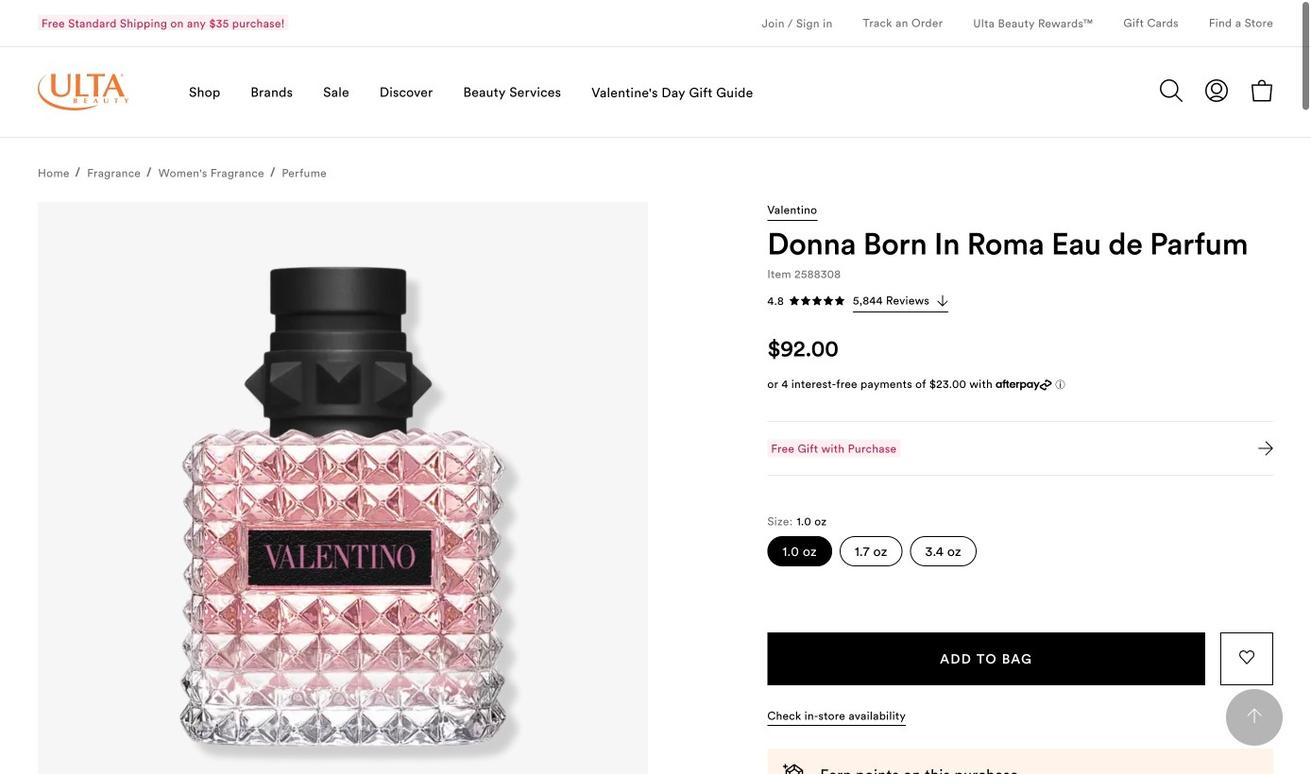 Task type: locate. For each thing, give the bounding box(es) containing it.
starfilled image
[[789, 295, 800, 307], [800, 295, 811, 307], [811, 295, 823, 307], [823, 295, 834, 307]]

withiconright image
[[937, 295, 948, 307], [1258, 441, 1273, 456]]

1 vertical spatial withiconright image
[[1258, 441, 1273, 456]]

back to top image
[[1247, 709, 1262, 724]]

product search image
[[1160, 79, 1183, 102]]

0 vertical spatial withiconright image
[[937, 295, 948, 307]]

3 starfilled image from the left
[[811, 295, 823, 307]]

0 horizontal spatial withiconright image
[[937, 295, 948, 307]]

1 starfilled image from the left
[[789, 295, 800, 307]]

log in to your ulta account image
[[1205, 79, 1228, 102]]



Task type: vqa. For each thing, say whether or not it's contained in the screenshot.
second StarFilled icon from the right
yes



Task type: describe. For each thing, give the bounding box(es) containing it.
4 starfilled image from the left
[[823, 295, 834, 307]]

2 starfilled image from the left
[[800, 295, 811, 307]]

1 horizontal spatial withiconright image
[[1258, 441, 1273, 456]]

starfilled image
[[834, 295, 845, 307]]

valentino donna born in roma eau de parfum #1 image
[[38, 202, 648, 775]]

0 items in bag image
[[1251, 79, 1273, 102]]

withicon image
[[1239, 650, 1254, 665]]



